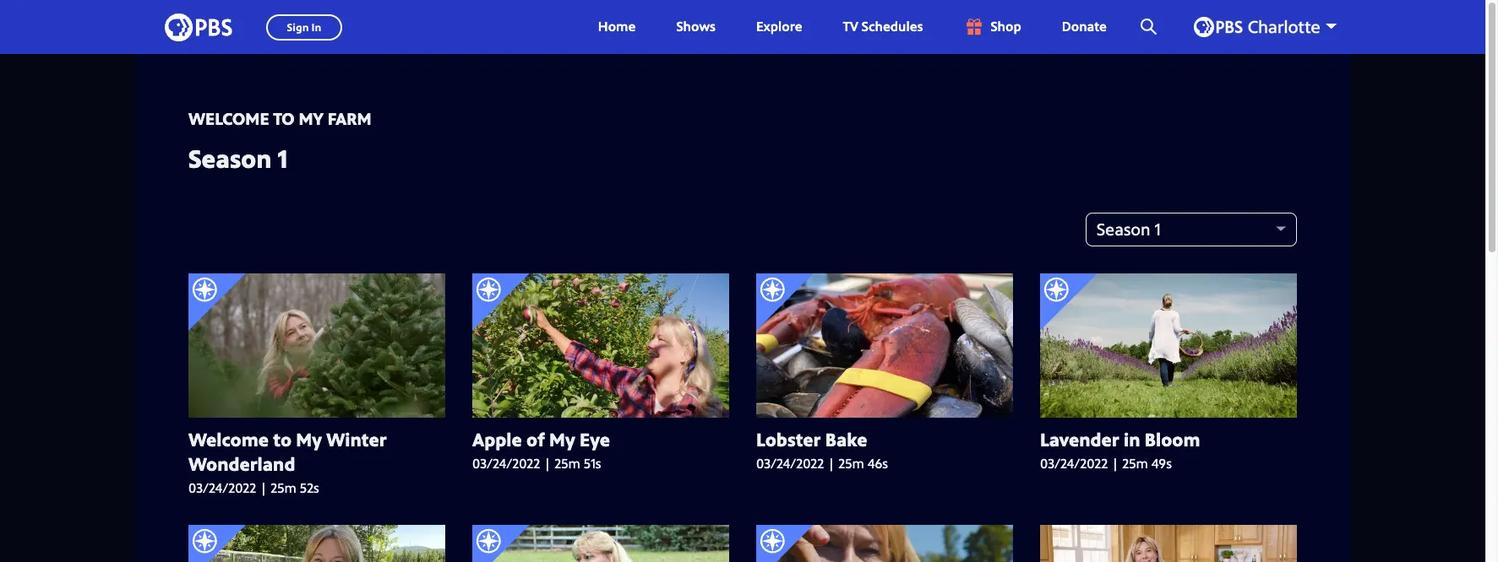 Task type: vqa. For each thing, say whether or not it's contained in the screenshot.
Indie
no



Task type: locate. For each thing, give the bounding box(es) containing it.
apple
[[472, 426, 522, 452]]

my left farm
[[299, 107, 324, 130]]

| down lavender
[[1111, 455, 1119, 473]]

to up "1"
[[273, 107, 295, 130]]

my inside apple of my eye 03/24/2022 | 25m 51s
[[549, 426, 575, 452]]

welcome
[[188, 107, 269, 130], [188, 426, 269, 452]]

video thumbnail: welcome to my farm maine maple sunday image
[[1040, 525, 1297, 563]]

welcome inside welcome to my winter wonderland 03/24/2022 | 25m 52s
[[188, 426, 269, 452]]

shows link
[[659, 0, 732, 54]]

| down of
[[543, 455, 551, 473]]

my left the winter
[[296, 426, 322, 452]]

to
[[273, 107, 295, 130], [273, 426, 292, 452]]

03/24/2022 down wonderland
[[188, 479, 256, 498]]

home link
[[581, 0, 653, 54]]

winter
[[326, 426, 387, 452]]

03/24/2022 down lavender
[[1040, 455, 1108, 473]]

bake
[[825, 426, 867, 452]]

my
[[299, 107, 324, 130], [296, 426, 322, 452], [549, 426, 575, 452]]

my for eye
[[549, 426, 575, 452]]

49s
[[1151, 455, 1172, 473]]

shop link
[[947, 0, 1038, 54]]

apple of my eye 03/24/2022 | 25m 51s
[[472, 426, 610, 473]]

25m left 51s
[[555, 455, 580, 473]]

welcome to my winter wonderland 03/24/2022 | 25m 52s
[[188, 426, 387, 498]]

| inside welcome to my winter wonderland 03/24/2022 | 25m 52s
[[260, 479, 267, 498]]

| inside lobster bake 03/24/2022 | 25m 46s
[[827, 455, 835, 473]]

03/24/2022 down lobster
[[756, 455, 824, 473]]

52s
[[300, 479, 319, 498]]

25m
[[555, 455, 580, 473], [838, 455, 864, 473], [1122, 455, 1148, 473], [271, 479, 296, 498]]

in
[[1124, 426, 1140, 452]]

shop
[[991, 17, 1021, 36]]

|
[[543, 455, 551, 473], [827, 455, 835, 473], [1111, 455, 1119, 473], [260, 479, 267, 498]]

46s
[[868, 455, 888, 473]]

to inside welcome to my winter wonderland 03/24/2022 | 25m 52s
[[273, 426, 292, 452]]

video thumbnail: welcome to my farm lobster bake image
[[756, 273, 1013, 418]]

wonderland
[[188, 451, 295, 477]]

| down wonderland
[[260, 479, 267, 498]]

1 welcome from the top
[[188, 107, 269, 130]]

of
[[526, 426, 545, 452]]

03/24/2022 inside lobster bake 03/24/2022 | 25m 46s
[[756, 455, 824, 473]]

51s
[[584, 455, 601, 473]]

1 vertical spatial welcome
[[188, 426, 269, 452]]

explore
[[756, 17, 802, 36]]

03/24/2022 inside lavender in bloom 03/24/2022 | 25m 49s
[[1040, 455, 1108, 473]]

lobster
[[756, 426, 821, 452]]

my inside welcome to my winter wonderland 03/24/2022 | 25m 52s
[[296, 426, 322, 452]]

2 to from the top
[[273, 426, 292, 452]]

| down bake
[[827, 455, 835, 473]]

my right of
[[549, 426, 575, 452]]

to left the winter
[[273, 426, 292, 452]]

1 to from the top
[[273, 107, 295, 130]]

explore link
[[739, 0, 819, 54]]

bloom
[[1145, 426, 1200, 452]]

to for winter
[[273, 426, 292, 452]]

home
[[598, 17, 636, 36]]

2 welcome from the top
[[188, 426, 269, 452]]

25m left the 52s
[[271, 479, 296, 498]]

welcome to my farm link
[[188, 107, 372, 131]]

03/24/2022
[[472, 455, 540, 473], [756, 455, 824, 473], [1040, 455, 1108, 473], [188, 479, 256, 498]]

video thumbnail: welcome to my farm the chicks are coming! image
[[472, 525, 729, 563]]

0 vertical spatial welcome
[[188, 107, 269, 130]]

25m down bake
[[838, 455, 864, 473]]

lavender in bloom link
[[1040, 426, 1297, 452]]

1 vertical spatial to
[[273, 426, 292, 452]]

03/24/2022 down apple
[[472, 455, 540, 473]]

25m down in
[[1122, 455, 1148, 473]]

video thumbnail: welcome to my farm strawberries forever image
[[756, 525, 1013, 563]]

25m inside welcome to my winter wonderland 03/24/2022 | 25m 52s
[[271, 479, 296, 498]]

0 vertical spatial to
[[273, 107, 295, 130]]

donate link
[[1045, 0, 1124, 54]]

welcome for farm
[[188, 107, 269, 130]]

25m inside apple of my eye 03/24/2022 | 25m 51s
[[555, 455, 580, 473]]

25m inside lavender in bloom 03/24/2022 | 25m 49s
[[1122, 455, 1148, 473]]



Task type: describe. For each thing, give the bounding box(es) containing it.
pbs image
[[165, 8, 232, 46]]

video thumbnail: welcome to my farm apple of my eye image
[[472, 273, 729, 418]]

schedules
[[862, 17, 923, 36]]

25m inside lobster bake 03/24/2022 | 25m 46s
[[838, 455, 864, 473]]

welcome for winter
[[188, 426, 269, 452]]

tv schedules link
[[826, 0, 940, 54]]

video thumbnail: welcome to my farm poultry pals image
[[188, 525, 445, 563]]

03/24/2022 inside apple of my eye 03/24/2022 | 25m 51s
[[472, 455, 540, 473]]

donate
[[1062, 17, 1107, 36]]

| inside lavender in bloom 03/24/2022 | 25m 49s
[[1111, 455, 1119, 473]]

tv schedules
[[843, 17, 923, 36]]

video thumbnail: welcome to my farm lavender in bloom image
[[1040, 273, 1297, 418]]

tv
[[843, 17, 858, 36]]

1
[[278, 141, 288, 175]]

03/24/2022 inside welcome to my winter wonderland 03/24/2022 | 25m 52s
[[188, 479, 256, 498]]

apple of my eye link
[[472, 426, 729, 452]]

lavender
[[1040, 426, 1119, 452]]

season
[[188, 141, 271, 175]]

lobster bake link
[[756, 426, 1013, 452]]

search image
[[1141, 19, 1157, 35]]

farm
[[328, 107, 372, 130]]

pbs charlotte image
[[1194, 17, 1320, 37]]

video thumbnail: welcome to my farm welcome to my winter wonderland image
[[188, 273, 445, 418]]

lobster bake 03/24/2022 | 25m 46s
[[756, 426, 888, 473]]

season 1
[[188, 141, 288, 175]]

my for winter
[[296, 426, 322, 452]]

my for farm
[[299, 107, 324, 130]]

eye
[[580, 426, 610, 452]]

welcome to my winter wonderland link
[[188, 426, 445, 477]]

shows
[[676, 17, 716, 36]]

| inside apple of my eye 03/24/2022 | 25m 51s
[[543, 455, 551, 473]]

to for farm
[[273, 107, 295, 130]]

welcome to my farm
[[188, 107, 372, 130]]

lavender in bloom 03/24/2022 | 25m 49s
[[1040, 426, 1200, 473]]



